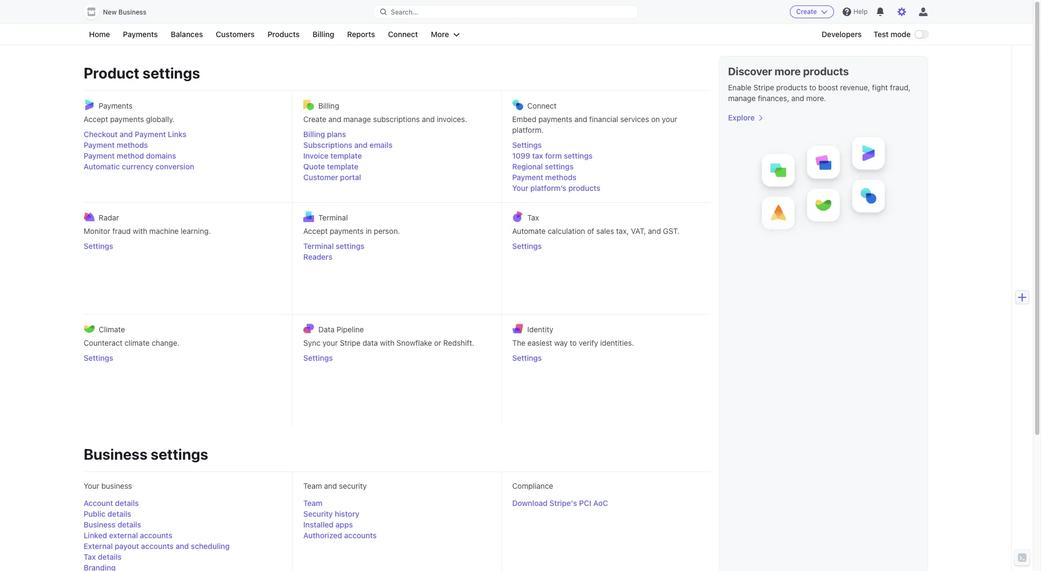 Task type: locate. For each thing, give the bounding box(es) containing it.
1 horizontal spatial accept
[[303, 227, 328, 236]]

team security history installed apps authorized accounts
[[303, 499, 377, 540]]

regional
[[513, 162, 543, 171]]

0 horizontal spatial connect
[[388, 30, 418, 39]]

billing left reports
[[313, 30, 334, 39]]

2 horizontal spatial payments
[[539, 115, 573, 124]]

0 horizontal spatial methods
[[117, 140, 148, 150]]

create up developers link
[[797, 8, 818, 16]]

embed
[[513, 115, 537, 124]]

1 vertical spatial terminal
[[303, 242, 334, 251]]

balances link
[[166, 28, 208, 41]]

1 vertical spatial connect
[[528, 101, 557, 110]]

business up 'business'
[[84, 446, 148, 463]]

1 horizontal spatial create
[[797, 8, 818, 16]]

to
[[810, 83, 817, 92], [570, 338, 577, 348]]

2 vertical spatial products
[[569, 183, 601, 193]]

tax up automate
[[528, 213, 539, 222]]

payments inside embed payments and financial services on your platform.
[[539, 115, 573, 124]]

1 horizontal spatial stripe
[[754, 83, 775, 92]]

1099 tax form settings link
[[513, 151, 700, 161]]

0 vertical spatial terminal
[[319, 213, 348, 222]]

subscriptions
[[373, 115, 420, 124]]

and left financial
[[575, 115, 588, 124]]

1 vertical spatial payments
[[99, 101, 133, 110]]

settings
[[513, 140, 542, 150], [84, 242, 113, 251], [513, 242, 542, 251], [84, 354, 113, 363], [303, 354, 333, 363], [513, 354, 542, 363]]

0 vertical spatial methods
[[117, 140, 148, 150]]

1 horizontal spatial to
[[810, 83, 817, 92]]

0 vertical spatial team
[[303, 482, 322, 491]]

new business
[[103, 8, 146, 16]]

1 vertical spatial tax
[[84, 553, 96, 562]]

data
[[363, 338, 378, 348]]

create and manage subscriptions and invoices.
[[303, 115, 467, 124]]

1 vertical spatial create
[[303, 115, 327, 124]]

settings for monitor fraud with machine learning.
[[84, 242, 113, 251]]

products up boost
[[804, 65, 849, 77]]

payments down the new business at the left of page
[[123, 30, 158, 39]]

details down external on the bottom left of page
[[98, 553, 122, 562]]

regional settings link
[[513, 161, 700, 172]]

manage inside discover more products enable stripe products to boost revenue, fight fraud, manage finances, and more.
[[729, 94, 756, 103]]

manage down enable
[[729, 94, 756, 103]]

1 vertical spatial your
[[323, 338, 338, 348]]

payments for terminal
[[330, 227, 364, 236]]

0 horizontal spatial with
[[133, 227, 147, 236]]

1 vertical spatial template
[[327, 162, 359, 171]]

currency
[[122, 162, 154, 171]]

settings 1099 tax form settings regional settings payment methods your platform's products
[[513, 140, 601, 193]]

1 vertical spatial billing
[[319, 101, 339, 110]]

settings link down sales
[[513, 241, 700, 252]]

products down regional settings link
[[569, 183, 601, 193]]

accept up readers
[[303, 227, 328, 236]]

details up business details link
[[108, 510, 131, 519]]

sync your stripe data with snowflake or redshift.
[[303, 338, 475, 348]]

business inside account details public details business details linked external accounts external payout accounts and scheduling tax details
[[84, 520, 116, 529]]

scheduling
[[191, 542, 230, 551]]

team link
[[303, 498, 323, 509]]

team inside 'team security history installed apps authorized accounts'
[[303, 499, 323, 508]]

and inside discover more products enable stripe products to boost revenue, fight fraud, manage finances, and more.
[[792, 94, 805, 103]]

settings down monitor
[[84, 242, 113, 251]]

team for team and security
[[303, 482, 322, 491]]

settings inside settings 1099 tax form settings regional settings payment methods your platform's products
[[513, 140, 542, 150]]

linked external accounts link
[[84, 531, 173, 541]]

and left invoices.
[[422, 115, 435, 124]]

payments
[[110, 115, 144, 124], [539, 115, 573, 124], [330, 227, 364, 236]]

your
[[513, 183, 529, 193], [84, 482, 99, 491]]

template up the portal
[[327, 162, 359, 171]]

0 vertical spatial payment methods link
[[84, 140, 281, 151]]

0 vertical spatial create
[[797, 8, 818, 16]]

your inside settings 1099 tax form settings regional settings payment methods your platform's products
[[513, 183, 529, 193]]

settings link up regional settings link
[[513, 140, 700, 151]]

template
[[331, 151, 362, 160], [327, 162, 359, 171]]

2 vertical spatial business
[[84, 520, 116, 529]]

0 vertical spatial products
[[804, 65, 849, 77]]

business right new
[[119, 8, 146, 16]]

or
[[434, 338, 442, 348]]

create up subscriptions on the top of page
[[303, 115, 327, 124]]

automate
[[513, 227, 546, 236]]

payment inside settings 1099 tax form settings regional settings payment methods your platform's products
[[513, 173, 544, 182]]

download stripe's pci aoc
[[513, 499, 609, 508]]

1 vertical spatial to
[[570, 338, 577, 348]]

with right data
[[380, 338, 395, 348]]

billing link
[[307, 28, 340, 41]]

settings link down the 'change.'
[[84, 353, 281, 364]]

pci
[[579, 499, 592, 508]]

0 vertical spatial your
[[513, 183, 529, 193]]

settings link for the easiest way to verify identities.
[[513, 353, 700, 364]]

terminal for terminal settings readers
[[303, 242, 334, 251]]

payment methods link down links
[[84, 140, 281, 151]]

settings for business settings
[[151, 446, 208, 463]]

emails
[[370, 140, 393, 150]]

create for create and manage subscriptions and invoices.
[[303, 115, 327, 124]]

settings up 1099
[[513, 140, 542, 150]]

payments up "checkout"
[[110, 115, 144, 124]]

0 horizontal spatial tax
[[84, 553, 96, 562]]

method
[[117, 151, 144, 160]]

0 vertical spatial billing
[[313, 30, 334, 39]]

stripe
[[754, 83, 775, 92], [340, 338, 361, 348]]

create for create
[[797, 8, 818, 16]]

developers
[[822, 30, 862, 39]]

your down data
[[323, 338, 338, 348]]

and
[[792, 94, 805, 103], [329, 115, 342, 124], [422, 115, 435, 124], [575, 115, 588, 124], [120, 130, 133, 139], [355, 140, 368, 150], [648, 227, 661, 236], [324, 482, 337, 491], [176, 542, 189, 551]]

payment
[[135, 130, 166, 139], [84, 140, 115, 150], [84, 151, 115, 160], [513, 173, 544, 182]]

1 team from the top
[[303, 482, 322, 491]]

0 horizontal spatial create
[[303, 115, 327, 124]]

your right on
[[662, 115, 678, 124]]

portal
[[340, 173, 361, 182]]

payments up accept payments globally.
[[99, 101, 133, 110]]

0 horizontal spatial manage
[[344, 115, 371, 124]]

template down subscriptions on the top of page
[[331, 151, 362, 160]]

discover more products section
[[719, 56, 929, 571]]

explore button
[[729, 112, 764, 123]]

settings inside terminal settings readers
[[336, 242, 365, 251]]

settings for sync your stripe data with snowflake or redshift.
[[303, 354, 333, 363]]

0 vertical spatial stripe
[[754, 83, 775, 92]]

settings link for sync your stripe data with snowflake or redshift.
[[303, 353, 490, 364]]

1 vertical spatial team
[[303, 499, 323, 508]]

1 horizontal spatial payments
[[330, 227, 364, 236]]

accounts down apps
[[344, 531, 377, 540]]

settings for the easiest way to verify identities.
[[513, 354, 542, 363]]

payments left in
[[330, 227, 364, 236]]

settings down 'counteract'
[[84, 354, 113, 363]]

and left emails
[[355, 140, 368, 150]]

your up account in the left bottom of the page
[[84, 482, 99, 491]]

manage
[[729, 94, 756, 103], [344, 115, 371, 124]]

products
[[268, 30, 300, 39]]

payment methods link down 1099 tax form settings link
[[513, 172, 700, 183]]

learning.
[[181, 227, 211, 236]]

and inside checkout and payment links payment methods payment method domains automatic currency conversion
[[120, 130, 133, 139]]

financial
[[590, 115, 619, 124]]

Search… text field
[[374, 5, 638, 19]]

customers
[[216, 30, 255, 39]]

0 vertical spatial to
[[810, 83, 817, 92]]

0 horizontal spatial payments
[[110, 115, 144, 124]]

billing plans link
[[303, 129, 490, 140]]

connect up embed at the top of page
[[528, 101, 557, 110]]

1 horizontal spatial your
[[662, 115, 678, 124]]

0 horizontal spatial your
[[323, 338, 338, 348]]

invoice
[[303, 151, 329, 160]]

with right fraud
[[133, 227, 147, 236]]

automate calculation of sales tax, vat, and gst.
[[513, 227, 680, 236]]

accept payments in person.
[[303, 227, 400, 236]]

discover
[[729, 65, 773, 77]]

1 vertical spatial stripe
[[340, 338, 361, 348]]

climate
[[99, 325, 125, 334]]

business settings
[[84, 446, 208, 463]]

0 vertical spatial business
[[119, 8, 146, 16]]

terminal inside terminal settings readers
[[303, 242, 334, 251]]

0 vertical spatial tax
[[528, 213, 539, 222]]

terminal up readers
[[303, 242, 334, 251]]

monitor fraud with machine learning.
[[84, 227, 211, 236]]

settings link down sync your stripe data with snowflake or redshift.
[[303, 353, 490, 364]]

identities.
[[601, 338, 634, 348]]

to inside discover more products enable stripe products to boost revenue, fight fraud, manage finances, and more.
[[810, 83, 817, 92]]

methods up method
[[117, 140, 148, 150]]

to right way
[[570, 338, 577, 348]]

details up "linked external accounts" link on the left of page
[[118, 520, 141, 529]]

your down regional
[[513, 183, 529, 193]]

accounts
[[140, 531, 173, 540], [344, 531, 377, 540], [141, 542, 174, 551]]

1 vertical spatial with
[[380, 338, 395, 348]]

accept up "checkout"
[[84, 115, 108, 124]]

history
[[335, 510, 360, 519]]

and left more.
[[792, 94, 805, 103]]

1 vertical spatial your
[[84, 482, 99, 491]]

domains
[[146, 151, 176, 160]]

settings down sync
[[303, 354, 333, 363]]

0 vertical spatial your
[[662, 115, 678, 124]]

1 horizontal spatial your
[[513, 183, 529, 193]]

services
[[621, 115, 650, 124]]

to up more.
[[810, 83, 817, 92]]

billing up plans
[[319, 101, 339, 110]]

aoc
[[594, 499, 609, 508]]

connect link
[[383, 28, 424, 41]]

0 vertical spatial connect
[[388, 30, 418, 39]]

and left scheduling
[[176, 542, 189, 551]]

1 vertical spatial payment methods link
[[513, 172, 700, 183]]

2 team from the top
[[303, 499, 323, 508]]

manage up plans
[[344, 115, 371, 124]]

1 vertical spatial accept
[[303, 227, 328, 236]]

external payout accounts and scheduling link
[[84, 541, 230, 552]]

machine
[[149, 227, 179, 236]]

new
[[103, 8, 117, 16]]

methods up platform's
[[546, 173, 577, 182]]

enable
[[729, 83, 752, 92]]

1 vertical spatial methods
[[546, 173, 577, 182]]

products down more
[[777, 83, 808, 92]]

0 horizontal spatial accept
[[84, 115, 108, 124]]

business up linked
[[84, 520, 116, 529]]

1 horizontal spatial manage
[[729, 94, 756, 103]]

terminal for terminal
[[319, 213, 348, 222]]

team up team link
[[303, 482, 322, 491]]

billing up subscriptions on the top of page
[[303, 130, 325, 139]]

stripe up finances,
[[754, 83, 775, 92]]

connect inside "link"
[[388, 30, 418, 39]]

apps
[[336, 520, 353, 529]]

security history link
[[303, 509, 360, 520]]

1 horizontal spatial methods
[[546, 173, 577, 182]]

and up plans
[[329, 115, 342, 124]]

settings for counteract climate change.
[[84, 354, 113, 363]]

stripe down pipeline at the left of page
[[340, 338, 361, 348]]

settings link down learning.
[[84, 241, 281, 252]]

test
[[874, 30, 889, 39]]

payment down regional
[[513, 173, 544, 182]]

home link
[[84, 28, 115, 41]]

tax down external on the bottom left of page
[[84, 553, 96, 562]]

conversion
[[156, 162, 194, 171]]

public
[[84, 510, 106, 519]]

settings down automate
[[513, 242, 542, 251]]

1 vertical spatial manage
[[344, 115, 371, 124]]

products
[[804, 65, 849, 77], [777, 83, 808, 92], [569, 183, 601, 193]]

and inside billing plans subscriptions and emails invoice template quote template customer portal
[[355, 140, 368, 150]]

details
[[115, 499, 139, 508], [108, 510, 131, 519], [118, 520, 141, 529], [98, 553, 122, 562]]

invoices.
[[437, 115, 467, 124]]

terminal up accept payments in person.
[[319, 213, 348, 222]]

payments up platform.
[[539, 115, 573, 124]]

0 vertical spatial with
[[133, 227, 147, 236]]

0 vertical spatial accept
[[84, 115, 108, 124]]

developers link
[[817, 28, 868, 41]]

accept for payments
[[84, 115, 108, 124]]

0 horizontal spatial your
[[84, 482, 99, 491]]

pipeline
[[337, 325, 364, 334]]

accept
[[84, 115, 108, 124], [303, 227, 328, 236]]

2 vertical spatial billing
[[303, 130, 325, 139]]

settings link down identities.
[[513, 353, 700, 364]]

and down accept payments globally.
[[120, 130, 133, 139]]

settings down the at the bottom of page
[[513, 354, 542, 363]]

more.
[[807, 94, 827, 103]]

settings for terminal settings readers
[[336, 242, 365, 251]]

methods
[[117, 140, 148, 150], [546, 173, 577, 182]]

stripe's
[[550, 499, 578, 508]]

0 vertical spatial manage
[[729, 94, 756, 103]]

home
[[89, 30, 110, 39]]

team for team security history installed apps authorized accounts
[[303, 499, 323, 508]]

create inside button
[[797, 8, 818, 16]]

snowflake
[[397, 338, 432, 348]]

team up security
[[303, 499, 323, 508]]

test mode
[[874, 30, 911, 39]]

accounts right payout
[[141, 542, 174, 551]]

connect down search… at the top left
[[388, 30, 418, 39]]



Task type: vqa. For each thing, say whether or not it's contained in the screenshot.
Create button
yes



Task type: describe. For each thing, give the bounding box(es) containing it.
products link
[[262, 28, 305, 41]]

billing plans subscriptions and emails invoice template quote template customer portal
[[303, 130, 393, 182]]

security
[[303, 510, 333, 519]]

change.
[[152, 338, 179, 348]]

0 vertical spatial payments
[[123, 30, 158, 39]]

sync
[[303, 338, 321, 348]]

your inside embed payments and financial services on your platform.
[[662, 115, 678, 124]]

business details link
[[84, 520, 141, 531]]

payment down globally.
[[135, 130, 166, 139]]

reports
[[347, 30, 375, 39]]

platform.
[[513, 125, 544, 135]]

the easiest way to verify identities.
[[513, 338, 634, 348]]

checkout and payment links link
[[84, 129, 281, 140]]

fraud,
[[891, 83, 911, 92]]

tax,
[[617, 227, 629, 236]]

accept payments globally.
[[84, 115, 175, 124]]

the
[[513, 338, 526, 348]]

readers
[[303, 252, 333, 262]]

globally.
[[146, 115, 175, 124]]

tax details link
[[84, 552, 122, 563]]

billing inside billing plans subscriptions and emails invoice template quote template customer portal
[[303, 130, 325, 139]]

in
[[366, 227, 372, 236]]

settings link for monitor fraud with machine learning.
[[84, 241, 281, 252]]

1099
[[513, 151, 531, 160]]

your platform's products link
[[513, 183, 700, 194]]

help button
[[839, 3, 873, 20]]

0 horizontal spatial to
[[570, 338, 577, 348]]

stripe inside discover more products enable stripe products to boost revenue, fight fraud, manage finances, and more.
[[754, 83, 775, 92]]

download stripe's pci aoc link
[[513, 498, 609, 509]]

payment down "checkout"
[[84, 140, 115, 150]]

monitor
[[84, 227, 110, 236]]

1 vertical spatial products
[[777, 83, 808, 92]]

1 horizontal spatial connect
[[528, 101, 557, 110]]

1 vertical spatial business
[[84, 446, 148, 463]]

climate
[[125, 338, 150, 348]]

account details link
[[84, 498, 139, 509]]

links
[[168, 130, 187, 139]]

settings for automate calculation of sales tax, vat, and gst.
[[513, 242, 542, 251]]

accounts inside 'team security history installed apps authorized accounts'
[[344, 531, 377, 540]]

authorized
[[303, 531, 342, 540]]

data pipeline
[[319, 325, 364, 334]]

0 horizontal spatial payment methods link
[[84, 140, 281, 151]]

vat,
[[631, 227, 646, 236]]

1 horizontal spatial tax
[[528, 213, 539, 222]]

details down 'business'
[[115, 499, 139, 508]]

payment up automatic
[[84, 151, 115, 160]]

discover more products enable stripe products to boost revenue, fight fraud, manage finances, and more.
[[729, 65, 911, 103]]

product settings
[[84, 64, 200, 82]]

platform's
[[531, 183, 567, 193]]

Search… search field
[[374, 5, 638, 19]]

easiest
[[528, 338, 552, 348]]

subscriptions
[[303, 140, 353, 150]]

payments for payments
[[110, 115, 144, 124]]

data
[[319, 325, 335, 334]]

external
[[84, 542, 113, 551]]

and right vat,
[[648, 227, 661, 236]]

1 horizontal spatial payment methods link
[[513, 172, 700, 183]]

payments link
[[118, 28, 163, 41]]

person.
[[374, 227, 400, 236]]

methods inside settings 1099 tax form settings regional settings payment methods your platform's products
[[546, 173, 577, 182]]

embed payments and financial services on your platform.
[[513, 115, 678, 135]]

more
[[431, 30, 449, 39]]

verify
[[579, 338, 598, 348]]

create button
[[790, 5, 835, 18]]

more
[[775, 65, 801, 77]]

installed
[[303, 520, 334, 529]]

and inside embed payments and financial services on your platform.
[[575, 115, 588, 124]]

and left security
[[324, 482, 337, 491]]

products inside settings 1099 tax form settings regional settings payment methods your platform's products
[[569, 183, 601, 193]]

business inside "button"
[[119, 8, 146, 16]]

payout
[[115, 542, 139, 551]]

tax
[[533, 151, 544, 160]]

account details public details business details linked external accounts external payout accounts and scheduling tax details
[[84, 499, 230, 562]]

settings for product settings
[[143, 64, 200, 82]]

notifications image
[[877, 8, 885, 16]]

plans
[[327, 130, 346, 139]]

settings link for counteract climate change.
[[84, 353, 281, 364]]

revenue,
[[841, 83, 871, 92]]

terminal settings link
[[303, 241, 490, 252]]

reports link
[[342, 28, 381, 41]]

business
[[101, 482, 132, 491]]

redshift.
[[444, 338, 475, 348]]

quote
[[303, 162, 325, 171]]

fraud
[[112, 227, 131, 236]]

invoice template link
[[303, 151, 490, 161]]

new business button
[[84, 4, 157, 19]]

0 vertical spatial template
[[331, 151, 362, 160]]

tax inside account details public details business details linked external accounts external payout accounts and scheduling tax details
[[84, 553, 96, 562]]

radar
[[99, 213, 119, 222]]

readers link
[[303, 252, 490, 263]]

identity
[[528, 325, 554, 334]]

and inside account details public details business details linked external accounts external payout accounts and scheduling tax details
[[176, 542, 189, 551]]

gst.
[[663, 227, 680, 236]]

automatic
[[84, 162, 120, 171]]

customer portal link
[[303, 172, 490, 183]]

your business
[[84, 482, 132, 491]]

methods inside checkout and payment links payment methods payment method domains automatic currency conversion
[[117, 140, 148, 150]]

customers link
[[211, 28, 260, 41]]

accept for terminal
[[303, 227, 328, 236]]

subscriptions and emails link
[[303, 140, 490, 151]]

terminal settings readers
[[303, 242, 365, 262]]

accounts up external payout accounts and scheduling link at the bottom left of page
[[140, 531, 173, 540]]

calculation
[[548, 227, 586, 236]]

on
[[652, 115, 660, 124]]

0 horizontal spatial stripe
[[340, 338, 361, 348]]

1 horizontal spatial with
[[380, 338, 395, 348]]

public details link
[[84, 509, 131, 520]]

settings link for automate calculation of sales tax, vat, and gst.
[[513, 241, 700, 252]]

team and security
[[303, 482, 367, 491]]

counteract
[[84, 338, 123, 348]]

linked
[[84, 531, 107, 540]]

customer
[[303, 173, 338, 182]]

payments for connect
[[539, 115, 573, 124]]

compliance
[[513, 482, 554, 491]]



